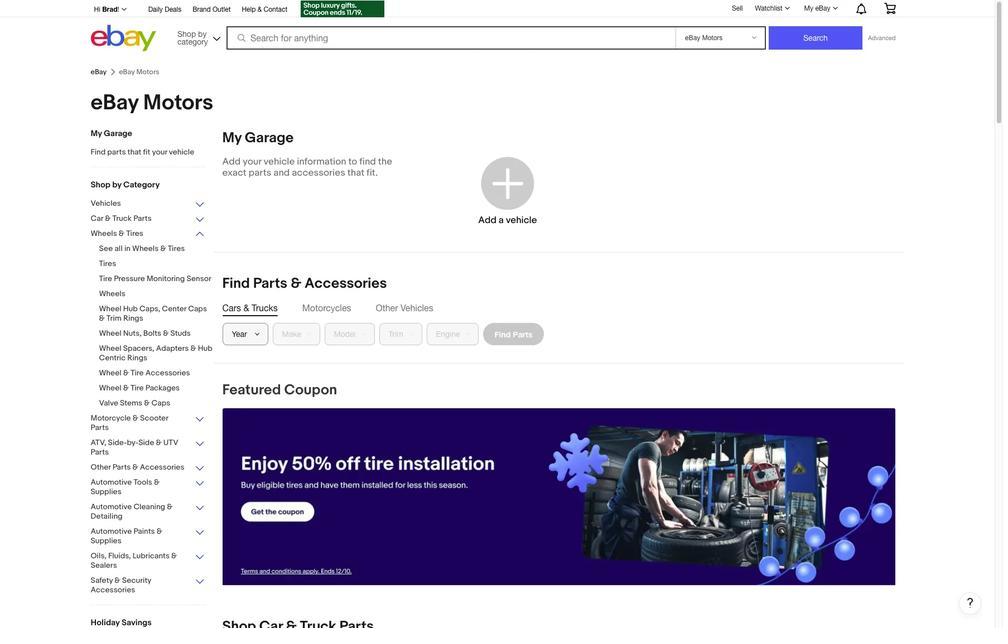 Task type: vqa. For each thing, say whether or not it's contained in the screenshot.
topmost (2)
no



Task type: describe. For each thing, give the bounding box(es) containing it.
that inside 'add your vehicle information to find the exact parts and accessories that fit.'
[[347, 167, 365, 179]]

vehicle for add a vehicle
[[506, 215, 537, 226]]

accessories
[[292, 167, 345, 179]]

truck
[[112, 214, 132, 223]]

my ebay link
[[798, 2, 843, 15]]

2 supplies from the top
[[91, 536, 122, 546]]

oils, fluids, lubricants & sealers button
[[91, 551, 205, 571]]

garage inside main content
[[245, 129, 294, 147]]

car & truck parts button
[[91, 214, 205, 224]]

2 wheel from the top
[[99, 329, 121, 338]]

wheels link
[[99, 289, 213, 300]]

car
[[91, 214, 103, 223]]

studs
[[170, 329, 191, 338]]

0 horizontal spatial my
[[91, 128, 102, 139]]

by-
[[127, 438, 139, 448]]

0 vertical spatial tire
[[99, 274, 112, 283]]

account navigation
[[88, 0, 904, 19]]

by for category
[[198, 29, 207, 38]]

featured
[[222, 382, 281, 399]]

nuts,
[[123, 329, 142, 338]]

2 horizontal spatial tires
[[168, 244, 185, 253]]

sensor
[[187, 274, 211, 283]]

0 horizontal spatial garage
[[104, 128, 132, 139]]

wheel hub caps, center caps & trim rings link
[[99, 304, 213, 324]]

the
[[378, 156, 392, 167]]

add a vehicle
[[478, 215, 537, 226]]

hi
[[94, 6, 100, 13]]

motorcycle
[[91, 414, 131, 423]]

exact
[[222, 167, 247, 179]]

vehicles inside main content
[[401, 303, 433, 313]]

my inside main content
[[222, 129, 242, 147]]

adapters
[[156, 344, 189, 353]]

enjoy 50% off tire installation image
[[222, 408, 895, 585]]

lubricants
[[133, 551, 170, 561]]

valve
[[99, 398, 118, 408]]

0 vertical spatial rings
[[123, 314, 143, 323]]

find for find parts that fit your vehicle
[[91, 147, 106, 157]]

shop by category banner
[[88, 0, 904, 54]]

shop by category
[[177, 29, 208, 46]]

your inside 'add your vehicle information to find the exact parts and accessories that fit.'
[[243, 156, 262, 167]]

other inside vehicles car & truck parts wheels & tires see all in wheels & tires tires tire pressure monitoring sensor wheels wheel hub caps, center caps & trim rings wheel nuts, bolts & studs wheel spacers, adapters & hub centric rings wheel & tire accessories wheel & tire packages valve stems & caps motorcycle & scooter parts atv, side-by-side & utv parts other parts & accessories automotive tools & supplies automotive cleaning & detailing automotive paints & supplies oils, fluids, lubricants & sealers safety & security accessories
[[91, 463, 111, 472]]

add for add a vehicle
[[478, 215, 497, 226]]

shop by category
[[91, 180, 160, 190]]

all
[[115, 244, 123, 253]]

coupon
[[284, 382, 337, 399]]

my garage inside main content
[[222, 129, 294, 147]]

ebay inside my ebay link
[[816, 4, 831, 12]]

atv,
[[91, 438, 106, 448]]

that inside find parts that fit your vehicle link
[[128, 147, 141, 157]]

see all in wheels & tires link
[[99, 244, 213, 254]]

and
[[274, 167, 290, 179]]

find parts & accessories
[[222, 275, 387, 292]]

0 vertical spatial wheels
[[91, 229, 117, 238]]

featured coupon
[[222, 382, 337, 399]]

see
[[99, 244, 113, 253]]

1 vertical spatial wheels
[[132, 244, 159, 253]]

stems
[[120, 398, 142, 408]]

information
[[297, 156, 346, 167]]

find for find parts
[[495, 330, 511, 339]]

atv, side-by-side & utv parts button
[[91, 438, 205, 458]]

parts inside button
[[513, 330, 533, 339]]

sell link
[[727, 4, 748, 12]]

motors
[[143, 90, 213, 116]]

find parts that fit your vehicle link
[[91, 147, 205, 158]]

parts inside 'add your vehicle information to find the exact parts and accessories that fit.'
[[249, 167, 271, 179]]

utv
[[163, 438, 178, 448]]

center
[[162, 304, 186, 314]]

find
[[359, 156, 376, 167]]

advanced
[[868, 35, 896, 41]]

fit.
[[367, 167, 378, 179]]

a
[[499, 215, 504, 226]]

shop for shop by category
[[91, 180, 110, 190]]

find for find parts & accessories
[[222, 275, 250, 292]]

side
[[139, 438, 154, 448]]

automotive tools & supplies button
[[91, 478, 205, 498]]

1 vertical spatial tire
[[131, 368, 144, 378]]

fluids,
[[108, 551, 131, 561]]

!
[[117, 6, 119, 13]]

fit
[[143, 147, 150, 157]]

other inside main content
[[376, 303, 398, 313]]

brad
[[102, 5, 117, 13]]

vehicle for add your vehicle information to find the exact parts and accessories that fit.
[[264, 156, 295, 167]]

add a vehicle image
[[478, 154, 537, 212]]

oils,
[[91, 551, 107, 561]]

help & contact link
[[242, 4, 288, 16]]

0 horizontal spatial vehicle
[[169, 147, 194, 157]]

trucks
[[252, 303, 278, 313]]

ebay for ebay motors
[[91, 90, 139, 116]]

add for add your vehicle information to find the exact parts and accessories that fit.
[[222, 156, 241, 167]]

cleaning
[[134, 502, 165, 512]]

safety
[[91, 576, 113, 585]]

daily deals link
[[148, 4, 181, 16]]

automotive paints & supplies button
[[91, 527, 205, 547]]

0 horizontal spatial hub
[[123, 304, 138, 314]]

wheel spacers, adapters & hub centric rings link
[[99, 344, 213, 364]]

get the coupon image
[[301, 1, 385, 17]]

deals
[[165, 6, 181, 13]]

security
[[122, 576, 151, 585]]

ebay for ebay
[[91, 68, 107, 76]]

motorcycle & scooter parts button
[[91, 414, 205, 434]]

sell
[[732, 4, 743, 12]]

vehicles car & truck parts wheels & tires see all in wheels & tires tires tire pressure monitoring sensor wheels wheel hub caps, center caps & trim rings wheel nuts, bolts & studs wheel spacers, adapters & hub centric rings wheel & tire accessories wheel & tire packages valve stems & caps motorcycle & scooter parts atv, side-by-side & utv parts other parts & accessories automotive tools & supplies automotive cleaning & detailing automotive paints & supplies oils, fluids, lubricants & sealers safety & security accessories
[[91, 199, 212, 595]]

brand
[[193, 6, 211, 13]]

advanced link
[[863, 27, 902, 49]]

tire pressure monitoring sensor link
[[99, 274, 213, 285]]

spacers,
[[123, 344, 154, 353]]

0 horizontal spatial tires
[[99, 259, 116, 268]]

Search for anything text field
[[228, 27, 674, 49]]

category
[[123, 180, 160, 190]]

side-
[[108, 438, 127, 448]]

accessories inside main content
[[305, 275, 387, 292]]

help, opens dialogs image
[[965, 598, 976, 609]]

4 wheel from the top
[[99, 368, 121, 378]]

shop by category button
[[172, 25, 223, 49]]



Task type: locate. For each thing, give the bounding box(es) containing it.
vehicles button
[[91, 199, 205, 209]]

0 vertical spatial ebay
[[816, 4, 831, 12]]

my inside my ebay link
[[804, 4, 814, 12]]

tires down see
[[99, 259, 116, 268]]

tab list
[[222, 302, 895, 314]]

garage up find parts that fit your vehicle
[[104, 128, 132, 139]]

your left the and
[[243, 156, 262, 167]]

caps
[[188, 304, 207, 314], [152, 398, 170, 408]]

that left fit
[[128, 147, 141, 157]]

tires link
[[99, 259, 213, 270]]

parts
[[133, 214, 152, 223], [253, 275, 287, 292], [513, 330, 533, 339], [91, 423, 109, 432], [91, 448, 109, 457], [113, 463, 131, 472]]

tire left pressure at the top left of page
[[99, 274, 112, 283]]

daily deals
[[148, 6, 181, 13]]

hub right 'adapters'
[[198, 344, 212, 353]]

wheel down trim
[[99, 329, 121, 338]]

to
[[349, 156, 357, 167]]

accessories up motorcycles
[[305, 275, 387, 292]]

2 vertical spatial ebay
[[91, 90, 139, 116]]

daily
[[148, 6, 163, 13]]

wheels
[[91, 229, 117, 238], [132, 244, 159, 253], [99, 289, 125, 299]]

tires up in
[[126, 229, 143, 238]]

1 vertical spatial hub
[[198, 344, 212, 353]]

0 vertical spatial hub
[[123, 304, 138, 314]]

wheel up valve
[[99, 383, 121, 393]]

shop down deals
[[177, 29, 196, 38]]

1 vertical spatial parts
[[249, 167, 271, 179]]

vehicles
[[91, 199, 121, 208], [401, 303, 433, 313]]

tab list containing cars & trucks
[[222, 302, 895, 314]]

add a vehicle button
[[439, 141, 577, 241]]

that left "fit."
[[347, 167, 365, 179]]

wheels up see
[[91, 229, 117, 238]]

parts
[[107, 147, 126, 157], [249, 167, 271, 179]]

find parts button
[[483, 323, 544, 345]]

rings up nuts,
[[123, 314, 143, 323]]

1 horizontal spatial my
[[222, 129, 242, 147]]

find parts
[[495, 330, 533, 339]]

0 vertical spatial other
[[376, 303, 398, 313]]

main content
[[213, 129, 982, 628]]

1 horizontal spatial that
[[347, 167, 365, 179]]

1 wheel from the top
[[99, 304, 121, 314]]

accessories down atv, side-by-side & utv parts dropdown button
[[140, 463, 184, 472]]

none submit inside shop by category banner
[[769, 26, 863, 50]]

add inside add a vehicle button
[[478, 215, 497, 226]]

1 horizontal spatial add
[[478, 215, 497, 226]]

0 horizontal spatial that
[[128, 147, 141, 157]]

add
[[222, 156, 241, 167], [478, 215, 497, 226]]

find parts that fit your vehicle
[[91, 147, 194, 157]]

my up exact
[[222, 129, 242, 147]]

other vehicles
[[376, 303, 433, 313]]

your
[[152, 147, 167, 157], [243, 156, 262, 167]]

0 vertical spatial caps
[[188, 304, 207, 314]]

1 vertical spatial other
[[91, 463, 111, 472]]

by left category
[[112, 180, 121, 190]]

paints
[[134, 527, 155, 536]]

wheels down wheels & tires dropdown button
[[132, 244, 159, 253]]

1 vertical spatial vehicles
[[401, 303, 433, 313]]

bolts
[[143, 329, 161, 338]]

automotive left 'tools'
[[91, 478, 132, 487]]

1 vertical spatial by
[[112, 180, 121, 190]]

packages
[[146, 383, 180, 393]]

shop inside "shop by category"
[[177, 29, 196, 38]]

5 wheel from the top
[[99, 383, 121, 393]]

automotive cleaning & detailing button
[[91, 502, 205, 522]]

3 wheel from the top
[[99, 344, 121, 353]]

main content containing my garage
[[213, 129, 982, 628]]

find
[[91, 147, 106, 157], [222, 275, 250, 292], [495, 330, 511, 339]]

your shopping cart image
[[884, 3, 896, 14]]

0 horizontal spatial by
[[112, 180, 121, 190]]

tire down spacers,
[[131, 368, 144, 378]]

by down the brand in the left top of the page
[[198, 29, 207, 38]]

my garage up exact
[[222, 129, 294, 147]]

my right watchlist link
[[804, 4, 814, 12]]

vehicle right a
[[506, 215, 537, 226]]

1 vertical spatial supplies
[[91, 536, 122, 546]]

1 vertical spatial rings
[[127, 353, 147, 363]]

0 vertical spatial find
[[91, 147, 106, 157]]

shop up car
[[91, 180, 110, 190]]

by for category
[[112, 180, 121, 190]]

garage up the and
[[245, 129, 294, 147]]

other parts & accessories button
[[91, 463, 205, 473]]

safety & security accessories button
[[91, 576, 205, 596]]

detailing
[[91, 512, 123, 521]]

0 horizontal spatial find
[[91, 147, 106, 157]]

1 vertical spatial shop
[[91, 180, 110, 190]]

add left a
[[478, 215, 497, 226]]

add your vehicle information to find the exact parts and accessories that fit.
[[222, 156, 392, 179]]

your right fit
[[152, 147, 167, 157]]

in
[[124, 244, 131, 253]]

find inside button
[[495, 330, 511, 339]]

hub
[[123, 304, 138, 314], [198, 344, 212, 353]]

valve stems & caps link
[[99, 398, 213, 409]]

contact
[[264, 6, 288, 13]]

0 horizontal spatial other
[[91, 463, 111, 472]]

1 vertical spatial caps
[[152, 398, 170, 408]]

hub right trim
[[123, 304, 138, 314]]

1 vertical spatial find
[[222, 275, 250, 292]]

centric
[[99, 353, 126, 363]]

wheel & tire accessories link
[[99, 368, 213, 379]]

parts left fit
[[107, 147, 126, 157]]

add inside 'add your vehicle information to find the exact parts and accessories that fit.'
[[222, 156, 241, 167]]

automotive down detailing on the bottom of the page
[[91, 527, 132, 536]]

outlet
[[213, 6, 231, 13]]

1 horizontal spatial vehicles
[[401, 303, 433, 313]]

1 horizontal spatial vehicle
[[264, 156, 295, 167]]

2 horizontal spatial vehicle
[[506, 215, 537, 226]]

automotive left cleaning
[[91, 502, 132, 512]]

vehicle left information
[[264, 156, 295, 167]]

1 vertical spatial ebay
[[91, 68, 107, 76]]

add left the and
[[222, 156, 241, 167]]

None submit
[[769, 26, 863, 50]]

wheels down pressure at the top left of page
[[99, 289, 125, 299]]

1 vertical spatial tires
[[168, 244, 185, 253]]

wheel down centric on the bottom left of page
[[99, 368, 121, 378]]

parts left the and
[[249, 167, 271, 179]]

&
[[258, 6, 262, 13], [105, 214, 111, 223], [119, 229, 124, 238], [160, 244, 166, 253], [291, 275, 301, 292], [244, 303, 249, 313], [99, 314, 105, 323], [163, 329, 169, 338], [191, 344, 196, 353], [123, 368, 129, 378], [123, 383, 129, 393], [144, 398, 150, 408], [133, 414, 138, 423], [156, 438, 162, 448], [132, 463, 138, 472], [154, 478, 160, 487], [167, 502, 173, 512], [157, 527, 162, 536], [171, 551, 177, 561], [115, 576, 120, 585]]

my up find parts that fit your vehicle
[[91, 128, 102, 139]]

supplies up detailing on the bottom of the page
[[91, 487, 122, 497]]

scooter
[[140, 414, 168, 423]]

& inside account navigation
[[258, 6, 262, 13]]

rings
[[123, 314, 143, 323], [127, 353, 147, 363]]

2 horizontal spatial my
[[804, 4, 814, 12]]

wheel & tire packages link
[[99, 383, 213, 394]]

accessories down sealers
[[91, 585, 135, 595]]

1 vertical spatial automotive
[[91, 502, 132, 512]]

2 vertical spatial tire
[[131, 383, 144, 393]]

0 horizontal spatial parts
[[107, 147, 126, 157]]

tires
[[126, 229, 143, 238], [168, 244, 185, 253], [99, 259, 116, 268]]

0 horizontal spatial my garage
[[91, 128, 132, 139]]

1 horizontal spatial caps
[[188, 304, 207, 314]]

2 automotive from the top
[[91, 502, 132, 512]]

ebay
[[816, 4, 831, 12], [91, 68, 107, 76], [91, 90, 139, 116]]

1 supplies from the top
[[91, 487, 122, 497]]

0 vertical spatial shop
[[177, 29, 196, 38]]

vehicle inside button
[[506, 215, 537, 226]]

1 vertical spatial that
[[347, 167, 365, 179]]

hi brad !
[[94, 5, 119, 13]]

watchlist
[[755, 4, 783, 12]]

trim
[[106, 314, 122, 323]]

help & contact
[[242, 6, 288, 13]]

monitoring
[[147, 274, 185, 283]]

2 vertical spatial tires
[[99, 259, 116, 268]]

tire up stems
[[131, 383, 144, 393]]

none text field inside main content
[[222, 408, 895, 586]]

automotive
[[91, 478, 132, 487], [91, 502, 132, 512], [91, 527, 132, 536]]

1 horizontal spatial tires
[[126, 229, 143, 238]]

1 horizontal spatial hub
[[198, 344, 212, 353]]

tires up tires link
[[168, 244, 185, 253]]

1 horizontal spatial other
[[376, 303, 398, 313]]

1 horizontal spatial find
[[222, 275, 250, 292]]

1 horizontal spatial your
[[243, 156, 262, 167]]

1 horizontal spatial by
[[198, 29, 207, 38]]

garage
[[104, 128, 132, 139], [245, 129, 294, 147]]

0 vertical spatial supplies
[[91, 487, 122, 497]]

vehicles inside vehicles car & truck parts wheels & tires see all in wheels & tires tires tire pressure monitoring sensor wheels wheel hub caps, center caps & trim rings wheel nuts, bolts & studs wheel spacers, adapters & hub centric rings wheel & tire accessories wheel & tire packages valve stems & caps motorcycle & scooter parts atv, side-by-side & utv parts other parts & accessories automotive tools & supplies automotive cleaning & detailing automotive paints & supplies oils, fluids, lubricants & sealers safety & security accessories
[[91, 199, 121, 208]]

0 vertical spatial add
[[222, 156, 241, 167]]

help
[[242, 6, 256, 13]]

2 horizontal spatial find
[[495, 330, 511, 339]]

caps right center
[[188, 304, 207, 314]]

0 horizontal spatial your
[[152, 147, 167, 157]]

0 horizontal spatial vehicles
[[91, 199, 121, 208]]

0 vertical spatial that
[[128, 147, 141, 157]]

1 vertical spatial add
[[478, 215, 497, 226]]

0 horizontal spatial caps
[[152, 398, 170, 408]]

2 vertical spatial automotive
[[91, 527, 132, 536]]

accessories
[[305, 275, 387, 292], [146, 368, 190, 378], [140, 463, 184, 472], [91, 585, 135, 595]]

supplies up oils,
[[91, 536, 122, 546]]

3 automotive from the top
[[91, 527, 132, 536]]

tools
[[134, 478, 152, 487]]

supplies
[[91, 487, 122, 497], [91, 536, 122, 546]]

cars & trucks
[[222, 303, 278, 313]]

2 vertical spatial wheels
[[99, 289, 125, 299]]

1 horizontal spatial garage
[[245, 129, 294, 147]]

my garage up find parts that fit your vehicle
[[91, 128, 132, 139]]

cars
[[222, 303, 241, 313]]

shop
[[177, 29, 196, 38], [91, 180, 110, 190]]

wheels & tires button
[[91, 229, 205, 239]]

0 horizontal spatial add
[[222, 156, 241, 167]]

by inside "shop by category"
[[198, 29, 207, 38]]

None text field
[[222, 408, 895, 586]]

0 vertical spatial vehicles
[[91, 199, 121, 208]]

1 automotive from the top
[[91, 478, 132, 487]]

2 vertical spatial find
[[495, 330, 511, 339]]

0 vertical spatial tires
[[126, 229, 143, 238]]

ebay link
[[91, 68, 107, 76]]

wheel left spacers,
[[99, 344, 121, 353]]

wheel nuts, bolts & studs link
[[99, 329, 213, 339]]

0 vertical spatial automotive
[[91, 478, 132, 487]]

rings up wheel & tire accessories link
[[127, 353, 147, 363]]

shop for shop by category
[[177, 29, 196, 38]]

vehicle right fit
[[169, 147, 194, 157]]

brand outlet link
[[193, 4, 231, 16]]

caps,
[[139, 304, 160, 314]]

accessories up 'packages'
[[146, 368, 190, 378]]

0 horizontal spatial shop
[[91, 180, 110, 190]]

pressure
[[114, 274, 145, 283]]

1 horizontal spatial my garage
[[222, 129, 294, 147]]

1 horizontal spatial shop
[[177, 29, 196, 38]]

1 horizontal spatial parts
[[249, 167, 271, 179]]

0 vertical spatial by
[[198, 29, 207, 38]]

tire
[[99, 274, 112, 283], [131, 368, 144, 378], [131, 383, 144, 393]]

my ebay
[[804, 4, 831, 12]]

sealers
[[91, 561, 117, 570]]

0 vertical spatial parts
[[107, 147, 126, 157]]

tab list inside main content
[[222, 302, 895, 314]]

caps down 'packages'
[[152, 398, 170, 408]]

wheel down pressure at the top left of page
[[99, 304, 121, 314]]

vehicle inside 'add your vehicle information to find the exact parts and accessories that fit.'
[[264, 156, 295, 167]]

vehicle
[[169, 147, 194, 157], [264, 156, 295, 167], [506, 215, 537, 226]]



